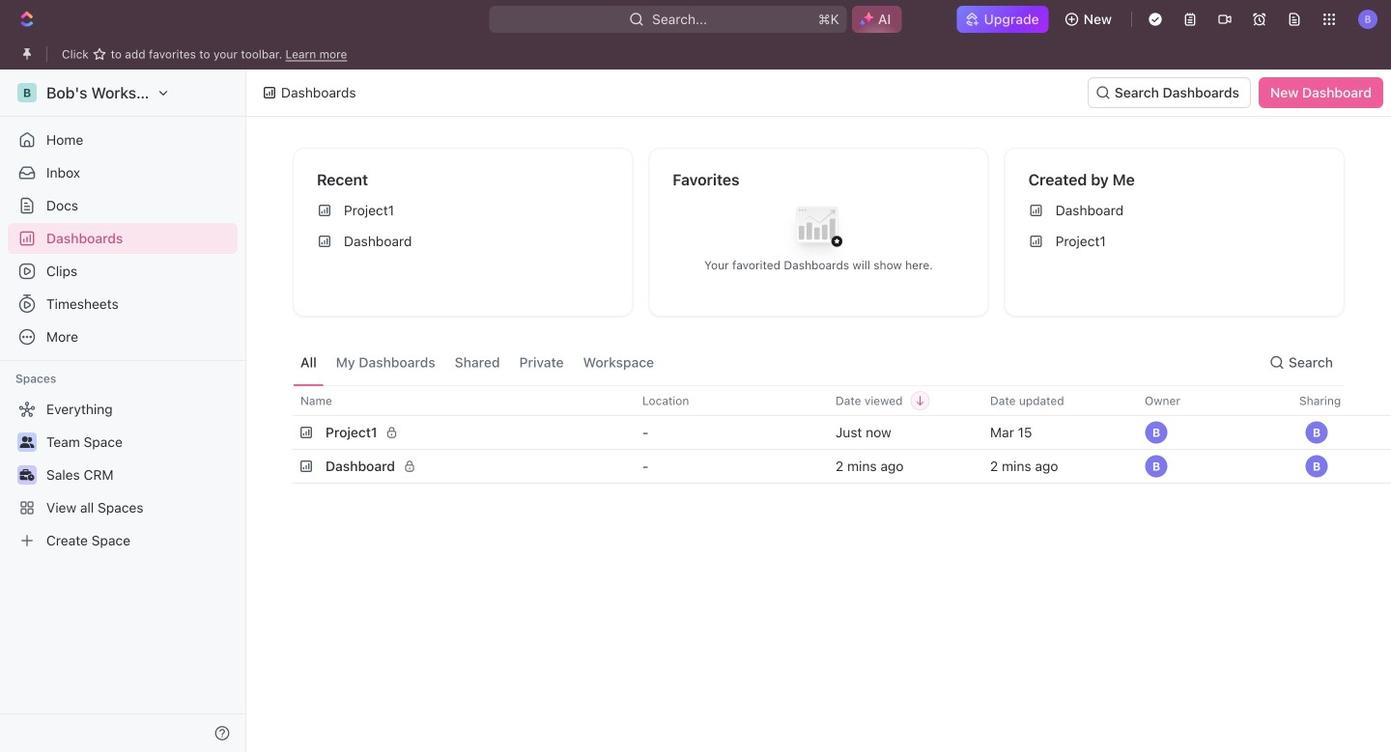 Task type: locate. For each thing, give the bounding box(es) containing it.
tab list
[[293, 340, 662, 385]]

sidebar navigation
[[0, 70, 250, 753]]

bob's workspace, , element
[[17, 83, 37, 102]]

tree
[[8, 394, 238, 556]]

table
[[293, 385, 1391, 486]]

row
[[293, 385, 1391, 416], [293, 414, 1391, 452], [293, 447, 1391, 486]]

3 row from the top
[[293, 447, 1391, 486]]

tree inside "sidebar" navigation
[[8, 394, 238, 556]]

business time image
[[20, 470, 34, 481]]

bob, , element
[[1145, 421, 1168, 444], [1305, 421, 1328, 444], [1145, 455, 1168, 478], [1305, 455, 1328, 478]]

2 row from the top
[[293, 414, 1391, 452]]



Task type: vqa. For each thing, say whether or not it's contained in the screenshot.
the right the "Team Space, ," element
no



Task type: describe. For each thing, give the bounding box(es) containing it.
1 row from the top
[[293, 385, 1391, 416]]

user group image
[[20, 437, 34, 448]]

no favorited dashboards image
[[780, 192, 857, 269]]



